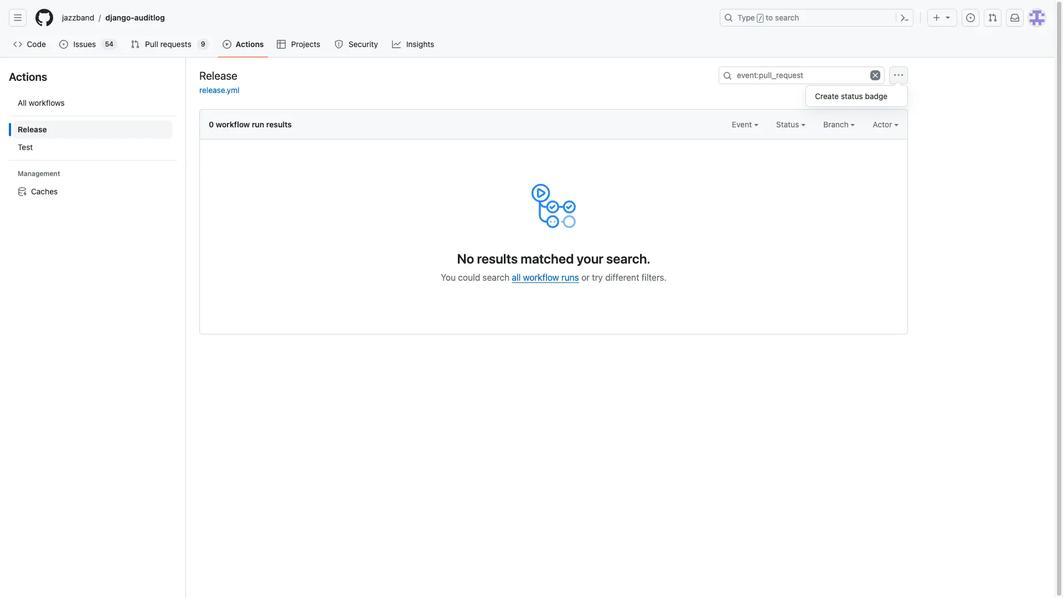 Task type: locate. For each thing, give the bounding box(es) containing it.
1 vertical spatial actions
[[9, 70, 47, 83]]

/
[[99, 13, 101, 22], [759, 14, 763, 22]]

search
[[775, 13, 800, 22], [483, 273, 510, 283]]

release inside 'filter workflows' element
[[18, 125, 47, 134]]

workflow
[[216, 120, 250, 129], [523, 273, 559, 283]]

issues
[[73, 39, 96, 49]]

1 vertical spatial workflow
[[523, 273, 559, 283]]

/ inside type / to search
[[759, 14, 763, 22]]

badge
[[865, 91, 888, 101]]

release link
[[13, 121, 172, 138]]

1 horizontal spatial release
[[199, 69, 237, 82]]

could
[[458, 273, 480, 283]]

9
[[201, 40, 205, 48]]

actions right play icon
[[236, 39, 264, 49]]

1 horizontal spatial actions
[[236, 39, 264, 49]]

code link
[[9, 36, 51, 53]]

security
[[349, 39, 378, 49]]

homepage image
[[35, 9, 53, 27]]

clear filters image
[[871, 70, 881, 80]]

workflow right the '0' at top left
[[216, 120, 250, 129]]

0 vertical spatial list
[[58, 9, 714, 27]]

search right 'to'
[[775, 13, 800, 22]]

github actions image
[[532, 184, 576, 228]]

release.yml
[[199, 85, 240, 95]]

try
[[592, 273, 603, 283]]

different
[[606, 273, 640, 283]]

jazzband
[[62, 13, 94, 22]]

/ left 'to'
[[759, 14, 763, 22]]

0 horizontal spatial search
[[483, 273, 510, 283]]

or
[[582, 273, 590, 283]]

all
[[512, 273, 521, 283]]

list containing jazzband
[[58, 9, 714, 27]]

graph image
[[392, 40, 401, 49]]

projects
[[291, 39, 321, 49]]

code image
[[13, 40, 22, 49]]

/ inside jazzband / django-auditlog
[[99, 13, 101, 22]]

workflow down matched on the top of the page
[[523, 273, 559, 283]]

/ left django-
[[99, 13, 101, 22]]

actions
[[236, 39, 264, 49], [9, 70, 47, 83]]

0 horizontal spatial release
[[18, 125, 47, 134]]

event button
[[732, 119, 759, 130]]

git pull request image
[[131, 40, 140, 49]]

pull
[[145, 39, 158, 49]]

matched
[[521, 251, 574, 266]]

caches
[[31, 187, 58, 196]]

/ for jazzband
[[99, 13, 101, 22]]

results
[[266, 120, 292, 129], [477, 251, 518, 266]]

insights link
[[388, 36, 440, 53]]

type
[[738, 13, 755, 22]]

0 horizontal spatial results
[[266, 120, 292, 129]]

list
[[58, 9, 714, 27], [9, 90, 177, 205]]

1 horizontal spatial /
[[759, 14, 763, 22]]

1 vertical spatial list
[[9, 90, 177, 205]]

test
[[18, 142, 33, 152]]

actor button
[[873, 119, 899, 130]]

list containing all workflows
[[9, 90, 177, 205]]

results up all
[[477, 251, 518, 266]]

projects link
[[273, 36, 326, 53]]

0 vertical spatial workflow
[[216, 120, 250, 129]]

create status badge
[[815, 91, 888, 101]]

requests
[[160, 39, 191, 49]]

54
[[105, 40, 114, 48]]

runs
[[562, 273, 579, 283]]

run
[[252, 120, 264, 129]]

actions up all
[[9, 70, 47, 83]]

0 vertical spatial results
[[266, 120, 292, 129]]

results right run
[[266, 120, 292, 129]]

auditlog
[[134, 13, 165, 22]]

1 horizontal spatial results
[[477, 251, 518, 266]]

1 vertical spatial release
[[18, 125, 47, 134]]

None search field
[[719, 66, 885, 84]]

search left all
[[483, 273, 510, 283]]

release up release.yml at the top of page
[[199, 69, 237, 82]]

0 horizontal spatial actions
[[9, 70, 47, 83]]

0 vertical spatial actions
[[236, 39, 264, 49]]

release
[[199, 69, 237, 82], [18, 125, 47, 134]]

/ for type
[[759, 14, 763, 22]]

plus image
[[933, 13, 942, 22]]

pull requests
[[145, 39, 191, 49]]

issue opened image
[[59, 40, 68, 49]]

release up test
[[18, 125, 47, 134]]

1 horizontal spatial workflow
[[523, 273, 559, 283]]

actor
[[873, 120, 895, 129]]

0 vertical spatial search
[[775, 13, 800, 22]]

to
[[766, 13, 773, 22]]

filter workflows element
[[13, 121, 172, 156]]

event
[[732, 120, 754, 129]]

0 vertical spatial release
[[199, 69, 237, 82]]

0 horizontal spatial /
[[99, 13, 101, 22]]



Task type: vqa. For each thing, say whether or not it's contained in the screenshot.
'Selected'
no



Task type: describe. For each thing, give the bounding box(es) containing it.
workflows
[[29, 98, 65, 107]]

triangle down image
[[944, 13, 953, 22]]

you could search all workflow runs or try different filters.
[[441, 273, 667, 283]]

caches link
[[13, 183, 172, 201]]

notifications image
[[1011, 13, 1020, 22]]

your
[[577, 251, 604, 266]]

code
[[27, 39, 46, 49]]

git pull request image
[[989, 13, 998, 22]]

0
[[209, 120, 214, 129]]

you
[[441, 273, 456, 283]]

status button
[[777, 119, 806, 130]]

jazzband link
[[58, 9, 99, 27]]

all workflows link
[[13, 94, 172, 112]]

actions link
[[218, 36, 268, 53]]

1 vertical spatial results
[[477, 251, 518, 266]]

django-
[[105, 13, 134, 22]]

release.yml link
[[199, 85, 240, 95]]

jazzband / django-auditlog
[[62, 13, 165, 22]]

0 horizontal spatial workflow
[[216, 120, 250, 129]]

1 vertical spatial search
[[483, 273, 510, 283]]

status
[[777, 120, 802, 129]]

no
[[457, 251, 474, 266]]

status
[[841, 91, 863, 101]]

create status badge button
[[807, 88, 908, 104]]

test link
[[13, 138, 172, 156]]

all workflow runs link
[[512, 273, 579, 283]]

all workflows
[[18, 98, 65, 107]]

management
[[18, 170, 60, 178]]

type / to search
[[738, 13, 800, 22]]

shield image
[[335, 40, 343, 49]]

insights
[[407, 39, 435, 49]]

show workflow options image
[[895, 71, 904, 80]]

django-auditlog link
[[101, 9, 169, 27]]

filters.
[[642, 273, 667, 283]]

search.
[[607, 251, 651, 266]]

issue opened image
[[967, 13, 976, 22]]

security link
[[330, 36, 383, 53]]

create
[[815, 91, 839, 101]]

search image
[[724, 71, 732, 80]]

table image
[[277, 40, 286, 49]]

branch
[[824, 120, 851, 129]]

no results matched your search.
[[457, 251, 651, 266]]

1 horizontal spatial search
[[775, 13, 800, 22]]

command palette image
[[901, 13, 910, 22]]

play image
[[223, 40, 231, 49]]

all
[[18, 98, 27, 107]]

0 workflow run results
[[209, 120, 292, 129]]



